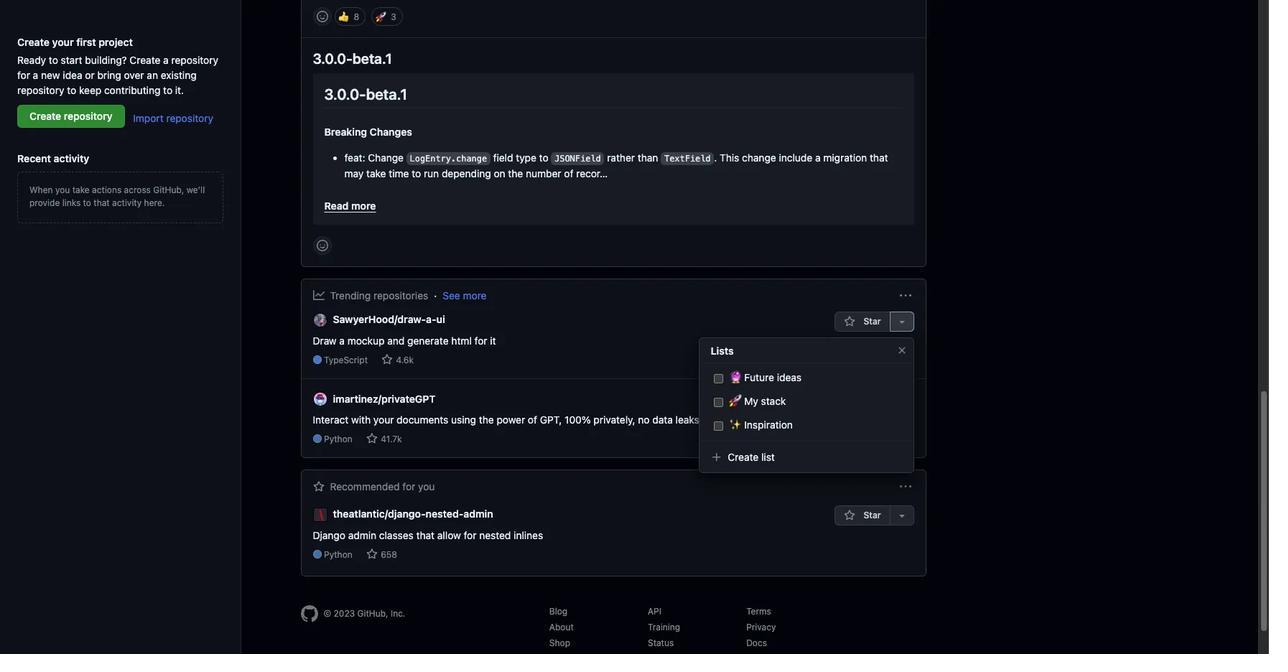 Task type: describe. For each thing, give the bounding box(es) containing it.
new
[[41, 69, 60, 81]]

repository up existing
[[171, 54, 218, 66]]

0 horizontal spatial activity
[[54, 152, 89, 165]]

2 add or remove reactions element from the top
[[313, 236, 332, 255]]

repo rec icon image
[[313, 481, 324, 493]]

🚀 for 🚀 my stack
[[729, 395, 742, 407]]

here.
[[144, 198, 165, 208]]

3.0.0-beta.1 inside card preview element
[[324, 85, 408, 103]]

🔮 future ideas
[[729, 371, 802, 384]]

generate
[[408, 335, 449, 347]]

or
[[85, 69, 95, 81]]

sawyerhood/draw-a-ui
[[333, 314, 445, 326]]

create for create your first project ready to start building? create a repository for a new idea or bring over an existing repository to keep contributing to it.
[[17, 36, 50, 48]]

repo details element for generate
[[313, 354, 496, 367]]

beta.1 inside card preview element
[[366, 85, 408, 103]]

power
[[497, 414, 525, 426]]

when you take actions across github, we'll provide links to that activity here.
[[29, 185, 205, 208]]

© 2023 github, inc. link
[[301, 606, 509, 623]]

python for django
[[324, 550, 353, 560]]

status
[[648, 638, 674, 649]]

no
[[638, 414, 650, 426]]

repository down the new
[[17, 84, 64, 96]]

👍 8
[[338, 9, 359, 24]]

0 horizontal spatial admin
[[348, 529, 377, 542]]

blog about shop
[[550, 606, 574, 649]]

a right draw
[[339, 335, 345, 347]]

3.0.0-beta.1 link
[[313, 50, 392, 67]]

import repository
[[133, 112, 213, 124]]

create for create list
[[728, 451, 759, 463]]

status link
[[648, 638, 674, 649]]

recent activity
[[17, 152, 89, 165]]

and
[[388, 335, 405, 347]]

we'll
[[187, 185, 205, 195]]

star image for 658 link
[[367, 549, 378, 560]]

a up existing
[[163, 54, 169, 66]]

1 horizontal spatial admin
[[464, 508, 493, 520]]

migration
[[824, 152, 868, 164]]

4.6k link
[[382, 354, 414, 366]]

type
[[516, 152, 537, 164]]

lists list
[[711, 367, 902, 435]]

draw
[[313, 335, 337, 347]]

🚀 3
[[376, 9, 396, 24]]

breaking changes
[[324, 126, 412, 138]]

🚀 my stack
[[729, 395, 786, 407]]

data
[[653, 414, 673, 426]]

sawyerhood/draw-
[[333, 314, 426, 326]]

✨ inspiration
[[729, 419, 793, 431]]

create list
[[725, 451, 775, 463]]

repo details element for using
[[313, 434, 700, 447]]

number
[[526, 167, 562, 180]]

nested-
[[426, 508, 464, 520]]

run
[[424, 167, 439, 180]]

repository down it.
[[166, 112, 213, 124]]

✨
[[729, 419, 742, 431]]

star image for star button corresponding to it
[[845, 316, 856, 328]]

github, inside 'link'
[[358, 609, 388, 619]]

1 vertical spatial more
[[463, 289, 487, 302]]

this
[[720, 152, 740, 164]]

typescript
[[324, 355, 368, 366]]

1 vertical spatial of
[[528, 414, 538, 426]]

footer containing blog
[[301, 606, 927, 655]]

breaking
[[324, 126, 367, 138]]

privacy link
[[747, 622, 776, 633]]

api link
[[648, 606, 662, 617]]

activity inside "when you take actions across github, we'll provide links to that activity here."
[[112, 198, 142, 208]]

first
[[76, 36, 96, 48]]

create your first project ready to start building? create a repository for a new idea or bring over an existing repository to keep contributing to it.
[[17, 36, 218, 96]]

0 vertical spatial 3.0.0-beta.1
[[313, 50, 392, 67]]

repositories
[[374, 289, 429, 302]]

training link
[[648, 622, 681, 633]]

stack
[[761, 395, 786, 407]]

recommended for you
[[330, 481, 435, 493]]

actions
[[92, 185, 122, 195]]

take inside . this change include a migration that may take time to run depending on the number of recor…
[[367, 167, 386, 180]]

bring
[[97, 69, 121, 81]]

1 horizontal spatial that
[[416, 529, 435, 542]]

star for draw a mockup and generate html for it
[[862, 316, 881, 327]]

feed item heading menu image
[[900, 482, 912, 493]]

that inside . this change include a migration that may take time to run depending on the number of recor…
[[870, 152, 889, 164]]

sawyerhood/draw-a-ui link
[[333, 312, 445, 327]]

read
[[324, 200, 349, 212]]

field
[[493, 152, 513, 164]]

imartinez/privategpt link
[[333, 391, 436, 407]]

docs link
[[747, 638, 767, 649]]

python for interact
[[324, 434, 353, 445]]

jsonfield
[[555, 154, 601, 164]]

close menu image
[[896, 345, 908, 357]]

@theatlantic profile image
[[313, 508, 327, 522]]

it
[[490, 335, 496, 347]]

django
[[313, 529, 346, 542]]

github, inside "when you take actions across github, we'll provide links to that activity here."
[[153, 185, 184, 195]]

🔮
[[729, 371, 742, 384]]

ready
[[17, 54, 46, 66]]

gpt,
[[540, 414, 562, 426]]

card preview element
[[313, 73, 914, 225]]

take inside "when you take actions across github, we'll provide links to that activity here."
[[72, 185, 90, 195]]

existing
[[161, 69, 197, 81]]

imartinez/privategpt
[[333, 393, 436, 405]]

training
[[648, 622, 681, 633]]

of inside . this change include a migration that may take time to run depending on the number of recor…
[[564, 167, 574, 180]]

more inside card preview element
[[351, 200, 376, 212]]

logentry.change
[[410, 154, 487, 164]]

inc.
[[391, 609, 406, 619]]



Task type: vqa. For each thing, say whether or not it's contained in the screenshot.
Homepage image to the left
no



Task type: locate. For each thing, give the bounding box(es) containing it.
privacy
[[747, 622, 776, 633]]

41.7k
[[381, 434, 402, 445]]

the right on
[[508, 167, 523, 180]]

1 horizontal spatial github,
[[358, 609, 388, 619]]

1 horizontal spatial your
[[374, 414, 394, 426]]

41.7k link
[[367, 434, 402, 445]]

0 horizontal spatial github,
[[153, 185, 184, 195]]

menu
[[699, 332, 914, 485]]

for down "ready" at left
[[17, 69, 30, 81]]

3.0.0- inside card preview element
[[324, 85, 366, 103]]

repo details element down django admin classes that allow for nested inlines
[[313, 549, 543, 562]]

interact with your documents using the power of gpt, 100% privately, no data leaks
[[313, 414, 700, 426]]

2 horizontal spatial that
[[870, 152, 889, 164]]

0 vertical spatial star button
[[835, 312, 890, 332]]

you inside "when you take actions across github, we'll provide links to that activity here."
[[55, 185, 70, 195]]

import
[[133, 112, 164, 124]]

1 horizontal spatial more
[[463, 289, 487, 302]]

0 horizontal spatial the
[[479, 414, 494, 426]]

2 horizontal spatial star image
[[845, 511, 856, 522]]

take down change
[[367, 167, 386, 180]]

admin up nested at left
[[464, 508, 493, 520]]

for right allow at the left
[[464, 529, 477, 542]]

to down idea
[[67, 84, 76, 96]]

star image
[[845, 316, 856, 328], [367, 549, 378, 560]]

your up start
[[52, 36, 74, 48]]

activity down across
[[112, 198, 142, 208]]

1 vertical spatial add or remove reactions element
[[313, 236, 332, 255]]

mark github image
[[301, 606, 318, 623]]

@sawyerhood profile image
[[313, 313, 327, 328]]

trending
[[330, 289, 371, 302]]

create repository
[[29, 110, 112, 122]]

that left allow at the left
[[416, 529, 435, 542]]

github,
[[153, 185, 184, 195], [358, 609, 388, 619]]

shop
[[550, 638, 571, 649]]

theatlantic/django-
[[333, 508, 426, 520]]

project
[[99, 36, 133, 48]]

1 horizontal spatial activity
[[112, 198, 142, 208]]

repository down keep
[[64, 110, 112, 122]]

add or remove reactions image
[[317, 11, 328, 22], [317, 240, 328, 251]]

1 vertical spatial python
[[324, 550, 353, 560]]

depending
[[442, 167, 491, 180]]

repo details element down 'draw a mockup and generate html for it'
[[313, 354, 496, 367]]

2 star button from the top
[[835, 506, 890, 526]]

1 python from the top
[[324, 434, 353, 445]]

to inside "when you take actions across github, we'll provide links to that activity here."
[[83, 198, 91, 208]]

add or remove reactions image for first add or remove reactions element from the top of the page
[[317, 11, 328, 22]]

create up the an at the top left
[[130, 54, 161, 66]]

0 vertical spatial python
[[324, 434, 353, 445]]

. this change include a migration that may take time to run depending on the number of recor…
[[345, 152, 889, 180]]

admin
[[464, 508, 493, 520], [348, 529, 377, 542]]

privately,
[[594, 414, 636, 426]]

a inside . this change include a migration that may take time to run depending on the number of recor…
[[816, 152, 821, 164]]

for up 'theatlantic/django-nested-admin'
[[403, 481, 416, 493]]

1 repo details element from the top
[[313, 354, 496, 367]]

star button for it
[[835, 312, 890, 332]]

that down 'actions'
[[94, 198, 110, 208]]

a-
[[426, 314, 437, 326]]

3.0.0-beta.1 down the 8 on the top left of page
[[313, 50, 392, 67]]

create for create repository
[[29, 110, 61, 122]]

0 horizontal spatial more
[[351, 200, 376, 212]]

on
[[494, 167, 506, 180]]

take up the links
[[72, 185, 90, 195]]

import repository link
[[133, 112, 213, 124]]

2023
[[334, 609, 355, 619]]

2 vertical spatial star image
[[845, 511, 856, 522]]

0 vertical spatial take
[[367, 167, 386, 180]]

star image left add this repository to a list icon
[[845, 511, 856, 522]]

add or remove reactions element left 👍
[[313, 7, 332, 26]]

rather
[[607, 152, 635, 164]]

1 vertical spatial you
[[418, 481, 435, 493]]

1 vertical spatial take
[[72, 185, 90, 195]]

1 horizontal spatial star image
[[845, 316, 856, 328]]

100%
[[565, 414, 591, 426]]

textfield
[[665, 154, 711, 164]]

2 add or remove reactions image from the top
[[317, 240, 328, 251]]

a right include
[[816, 152, 821, 164]]

api training status
[[648, 606, 681, 649]]

3.0.0-beta.1 down 3.0.0-beta.1 link
[[324, 85, 408, 103]]

your up 41.7k 'link' at the left bottom
[[374, 414, 394, 426]]

repo details element containing typescript
[[313, 354, 496, 367]]

repo details element
[[313, 354, 496, 367], [313, 434, 700, 447], [313, 549, 543, 562]]

to inside . this change include a migration that may take time to run depending on the number of recor…
[[412, 167, 421, 180]]

change
[[742, 152, 777, 164]]

1 vertical spatial the
[[479, 414, 494, 426]]

my
[[745, 395, 759, 407]]

star left add this repository to a list image
[[862, 316, 881, 327]]

0 vertical spatial activity
[[54, 152, 89, 165]]

🚀 left 3 on the top left of page
[[376, 9, 386, 24]]

0 vertical spatial you
[[55, 185, 70, 195]]

1 vertical spatial star image
[[367, 434, 378, 445]]

🚀 left my
[[729, 395, 742, 407]]

repo details element down interact with your documents using the power of gpt, 100% privately, no data leaks
[[313, 434, 700, 447]]

add this repository to a list image
[[896, 316, 908, 328]]

idea
[[63, 69, 82, 81]]

docs
[[747, 638, 767, 649]]

create left 'list'
[[728, 451, 759, 463]]

star button left add this repository to a list icon
[[835, 506, 890, 526]]

for left it
[[475, 335, 488, 347]]

@imartinez profile image
[[313, 393, 327, 407]]

1 vertical spatial add or remove reactions image
[[317, 240, 328, 251]]

star image
[[382, 354, 393, 366], [367, 434, 378, 445], [845, 511, 856, 522]]

🚀 inside lists list
[[729, 395, 742, 407]]

of down the "jsonfield"
[[564, 167, 574, 180]]

0 horizontal spatial that
[[94, 198, 110, 208]]

add this repository to a list image
[[896, 511, 908, 522]]

0 vertical spatial more
[[351, 200, 376, 212]]

🚀
[[376, 9, 386, 24], [729, 395, 742, 407]]

repo details element for allow
[[313, 549, 543, 562]]

1 vertical spatial repo details element
[[313, 434, 700, 447]]

star image left 4.6k on the bottom left of the page
[[382, 354, 393, 366]]

recommended
[[330, 481, 400, 493]]

0 vertical spatial 🚀
[[376, 9, 386, 24]]

star image left 658
[[367, 549, 378, 560]]

0 horizontal spatial take
[[72, 185, 90, 195]]

provide
[[29, 198, 60, 208]]

3 repo details element from the top
[[313, 549, 543, 562]]

3.0.0- down 👍
[[313, 50, 353, 67]]

add or remove reactions element down read
[[313, 236, 332, 255]]

0 horizontal spatial of
[[528, 414, 538, 426]]

the right the 'using'
[[479, 414, 494, 426]]

activity right recent
[[54, 152, 89, 165]]

star image for mockup
[[382, 354, 393, 366]]

your
[[52, 36, 74, 48], [374, 414, 394, 426]]

1 vertical spatial star
[[862, 511, 881, 521]]

plus image
[[711, 452, 723, 463]]

read more
[[324, 200, 376, 212]]

1 vertical spatial your
[[374, 414, 394, 426]]

about link
[[550, 622, 574, 633]]

your inside the create your first project ready to start building? create a repository for a new idea or bring over an existing repository to keep contributing to it.
[[52, 36, 74, 48]]

1 vertical spatial github,
[[358, 609, 388, 619]]

an
[[147, 69, 158, 81]]

more
[[351, 200, 376, 212], [463, 289, 487, 302]]

a left the new
[[33, 69, 38, 81]]

create down the new
[[29, 110, 61, 122]]

0 horizontal spatial 🚀
[[376, 9, 386, 24]]

that
[[870, 152, 889, 164], [94, 198, 110, 208], [416, 529, 435, 542]]

future
[[745, 371, 775, 384]]

0 vertical spatial that
[[870, 152, 889, 164]]

658
[[381, 550, 397, 560]]

blog
[[550, 606, 568, 617]]

theatlantic/django-nested-admin link
[[333, 507, 493, 522]]

1 horizontal spatial the
[[508, 167, 523, 180]]

python down django
[[324, 550, 353, 560]]

1 horizontal spatial you
[[418, 481, 435, 493]]

none checkbox inside lists list
[[714, 420, 723, 432]]

star image left add this repository to a list image
[[845, 316, 856, 328]]

add or remove reactions element
[[313, 7, 332, 26], [313, 236, 332, 255]]

ui
[[437, 314, 445, 326]]

recent
[[17, 152, 51, 165]]

python down interact on the bottom left of the page
[[324, 434, 353, 445]]

may
[[345, 167, 364, 180]]

0 vertical spatial repo details element
[[313, 354, 496, 367]]

the
[[508, 167, 523, 180], [479, 414, 494, 426]]

1 horizontal spatial star image
[[382, 354, 393, 366]]

0 vertical spatial star
[[862, 316, 881, 327]]

activity
[[54, 152, 89, 165], [112, 198, 142, 208]]

1 horizontal spatial 🚀
[[729, 395, 742, 407]]

None checkbox
[[714, 373, 723, 385], [714, 397, 723, 409], [714, 373, 723, 385], [714, 397, 723, 409]]

of left gpt,
[[528, 414, 538, 426]]

.
[[714, 152, 717, 164]]

1 star button from the top
[[835, 312, 890, 332]]

2 vertical spatial repo details element
[[313, 549, 543, 562]]

create list button
[[705, 447, 908, 468]]

you up theatlantic/django-nested-admin link
[[418, 481, 435, 493]]

see
[[443, 289, 460, 302]]

0 vertical spatial the
[[508, 167, 523, 180]]

beta.1 down 🚀 3
[[353, 50, 392, 67]]

interact
[[313, 414, 349, 426]]

0 horizontal spatial you
[[55, 185, 70, 195]]

2 vertical spatial that
[[416, 529, 435, 542]]

©
[[324, 609, 331, 619]]

terms link
[[747, 606, 772, 617]]

0 vertical spatial add or remove reactions element
[[313, 7, 332, 26]]

github, left inc.
[[358, 609, 388, 619]]

2 python from the top
[[324, 550, 353, 560]]

admin up 658 link
[[348, 529, 377, 542]]

add or remove reactions image left 👍
[[317, 11, 328, 22]]

1 add or remove reactions image from the top
[[317, 11, 328, 22]]

1 vertical spatial admin
[[348, 529, 377, 542]]

footer
[[301, 606, 927, 655]]

star button for inlines
[[835, 506, 890, 526]]

beta.1 up changes
[[366, 85, 408, 103]]

start
[[61, 54, 82, 66]]

1 vertical spatial that
[[94, 198, 110, 208]]

add or remove reactions image for second add or remove reactions element
[[317, 240, 328, 251]]

0 horizontal spatial star image
[[367, 549, 378, 560]]

0 vertical spatial admin
[[464, 508, 493, 520]]

create inside button
[[728, 451, 759, 463]]

2 star from the top
[[862, 511, 881, 521]]

1 horizontal spatial take
[[367, 167, 386, 180]]

1 vertical spatial beta.1
[[366, 85, 408, 103]]

the inside . this change include a migration that may take time to run depending on the number of recor…
[[508, 167, 523, 180]]

that right the migration
[[870, 152, 889, 164]]

a
[[163, 54, 169, 66], [33, 69, 38, 81], [816, 152, 821, 164], [339, 335, 345, 347]]

star image for your
[[367, 434, 378, 445]]

recor…
[[577, 167, 608, 180]]

© 2023 github, inc.
[[324, 609, 406, 619]]

create up "ready" at left
[[17, 36, 50, 48]]

1 vertical spatial 3.0.0-
[[324, 85, 366, 103]]

0 horizontal spatial star image
[[367, 434, 378, 445]]

contributing
[[104, 84, 161, 96]]

star image inside button
[[845, 511, 856, 522]]

building?
[[85, 54, 127, 66]]

658 link
[[367, 549, 397, 560]]

add or remove reactions image down read
[[317, 240, 328, 251]]

keep
[[79, 84, 101, 96]]

1 add or remove reactions element from the top
[[313, 7, 332, 26]]

to left it.
[[163, 84, 173, 96]]

4.6k
[[396, 355, 414, 366]]

2 repo details element from the top
[[313, 434, 700, 447]]

feat: change logentry.change field type to jsonfield rather than textfield
[[345, 152, 711, 164]]

for inside the create your first project ready to start building? create a repository for a new idea or bring over an existing repository to keep contributing to it.
[[17, 69, 30, 81]]

1 vertical spatial 3.0.0-beta.1
[[324, 85, 408, 103]]

lists
[[711, 345, 734, 357]]

than
[[638, 152, 659, 164]]

see more link
[[443, 288, 487, 303]]

terms privacy docs
[[747, 606, 776, 649]]

to right the links
[[83, 198, 91, 208]]

star image inside button
[[845, 316, 856, 328]]

graph image
[[313, 290, 324, 301]]

star for django admin classes that allow for nested inlines
[[862, 511, 881, 521]]

1 star from the top
[[862, 316, 881, 327]]

0 vertical spatial star image
[[382, 354, 393, 366]]

0 vertical spatial your
[[52, 36, 74, 48]]

to up the new
[[49, 54, 58, 66]]

leaks
[[676, 414, 700, 426]]

star image left 41.7k
[[367, 434, 378, 445]]

0 vertical spatial beta.1
[[353, 50, 392, 67]]

more right read
[[351, 200, 376, 212]]

feed item heading menu image
[[900, 290, 912, 302]]

more right 'see'
[[463, 289, 487, 302]]

None checkbox
[[714, 420, 723, 432]]

1 horizontal spatial of
[[564, 167, 574, 180]]

0 horizontal spatial your
[[52, 36, 74, 48]]

1 vertical spatial star button
[[835, 506, 890, 526]]

terms
[[747, 606, 772, 617]]

menu containing lists
[[699, 332, 914, 485]]

star button left add this repository to a list image
[[835, 312, 890, 332]]

python
[[324, 434, 353, 445], [324, 550, 353, 560]]

0 vertical spatial github,
[[153, 185, 184, 195]]

you up the links
[[55, 185, 70, 195]]

1 vertical spatial activity
[[112, 198, 142, 208]]

shop link
[[550, 638, 571, 649]]

to left run
[[412, 167, 421, 180]]

classes
[[379, 529, 414, 542]]

that inside "when you take actions across github, we'll provide links to that activity here."
[[94, 198, 110, 208]]

0 vertical spatial star image
[[845, 316, 856, 328]]

take
[[367, 167, 386, 180], [72, 185, 90, 195]]

0 vertical spatial add or remove reactions image
[[317, 11, 328, 22]]

about
[[550, 622, 574, 633]]

to up number on the top left of the page
[[539, 152, 549, 164]]

github, up here.
[[153, 185, 184, 195]]

1 vertical spatial star image
[[367, 549, 378, 560]]

0 vertical spatial of
[[564, 167, 574, 180]]

🚀 for 🚀 3
[[376, 9, 386, 24]]

to
[[49, 54, 58, 66], [67, 84, 76, 96], [163, 84, 173, 96], [539, 152, 549, 164], [412, 167, 421, 180], [83, 198, 91, 208]]

across
[[124, 185, 151, 195]]

allow
[[438, 529, 461, 542]]

star left add this repository to a list icon
[[862, 511, 881, 521]]

1 vertical spatial 🚀
[[729, 395, 742, 407]]

3.0.0- down 3.0.0-beta.1 link
[[324, 85, 366, 103]]

0 vertical spatial 3.0.0-
[[313, 50, 353, 67]]



